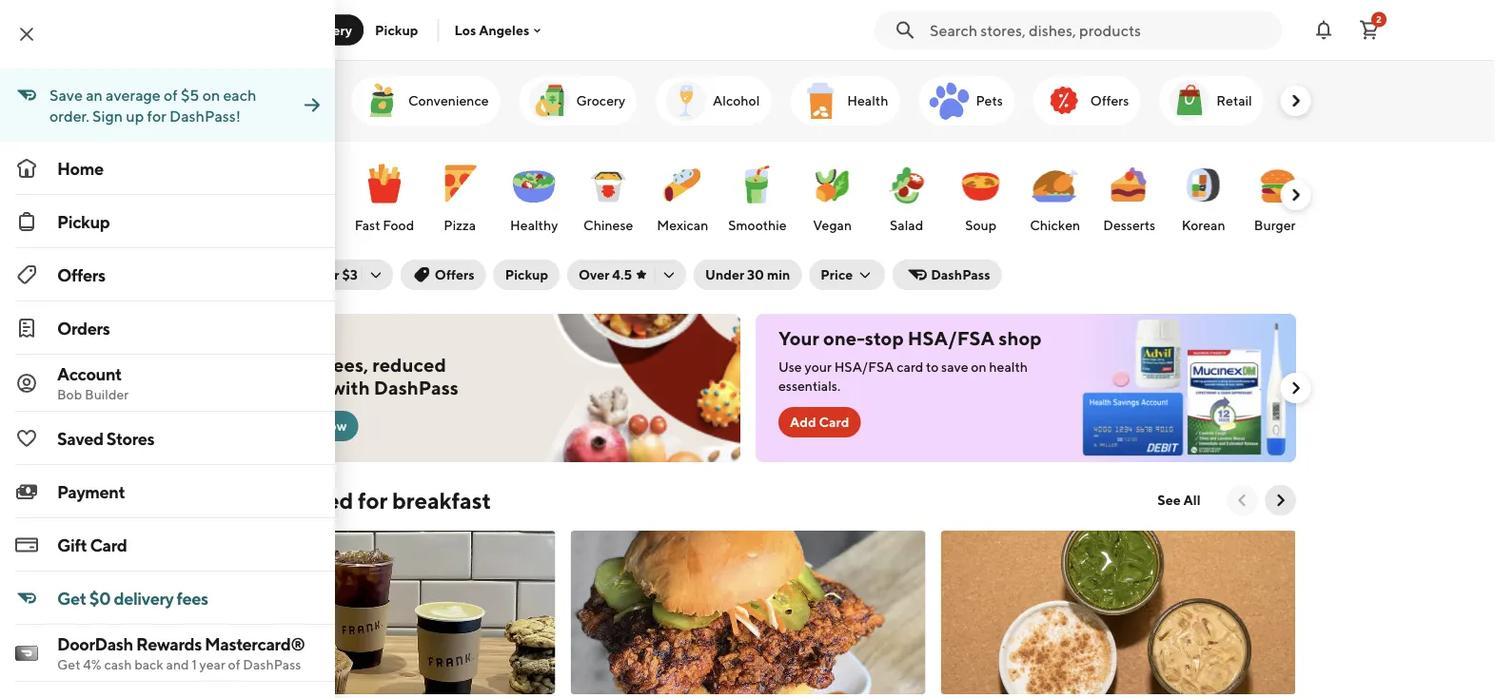 Task type: describe. For each thing, give the bounding box(es) containing it.
average
[[106, 86, 161, 104]]

now
[[318, 418, 346, 434]]

gift card link
[[0, 519, 335, 572]]

chicken
[[1029, 217, 1080, 233]]

korean
[[1181, 217, 1225, 233]]

fees,
[[326, 354, 368, 376]]

bob
[[57, 387, 82, 403]]

1 vertical spatial pickup
[[57, 211, 110, 232]]

searched
[[258, 487, 353, 514]]

delivery button
[[289, 15, 364, 45]]

account
[[57, 364, 122, 384]]

pets
[[975, 93, 1003, 109]]

rewards
[[136, 634, 202, 654]]

1 vertical spatial offers link
[[0, 248, 335, 302]]

stop
[[864, 327, 903, 350]]

all
[[1184, 493, 1201, 508]]

doordash rewards mastercard® get 4% cash back and 1 year of dashpass
[[57, 634, 305, 673]]

builder
[[85, 387, 129, 403]]

each
[[223, 86, 257, 104]]

one-
[[823, 327, 864, 350]]

burgers
[[1254, 217, 1301, 233]]

save an average of $5 on each order. sign up for dashpass! link
[[0, 69, 335, 142]]

retail
[[1216, 93, 1252, 109]]

card
[[896, 359, 923, 375]]

salad
[[890, 217, 923, 233]]

essentials.
[[778, 378, 840, 394]]

2 horizontal spatial pickup
[[505, 267, 548, 283]]

dashpass button
[[893, 260, 1002, 290]]

your
[[778, 327, 819, 350]]

under for under 30 min
[[705, 267, 744, 283]]

convenience image
[[358, 78, 404, 124]]

get $0 delivery fees link
[[0, 572, 335, 625]]

order.
[[49, 107, 89, 125]]

delivery
[[301, 22, 352, 38]]

dashpass inside button
[[255, 418, 315, 434]]

price
[[821, 267, 853, 283]]

retail image
[[1167, 78, 1212, 124]]

0 vertical spatial pickup
[[375, 22, 418, 38]]

0 vertical spatial next button of carousel image
[[1286, 186, 1305, 205]]

fast
[[354, 217, 380, 233]]

1 vertical spatial next button of carousel image
[[1286, 379, 1305, 398]]

account bob builder
[[57, 364, 129, 403]]

save an average of $5 on each order. sign up for dashpass!
[[49, 86, 257, 125]]

healthy
[[510, 217, 558, 233]]

over 4.5 button
[[567, 260, 686, 290]]

mexican
[[656, 217, 708, 233]]

1 items, open order cart image
[[1358, 19, 1381, 41]]

up
[[126, 107, 144, 125]]

saved stores
[[57, 428, 154, 449]]

dashmart
[[260, 93, 320, 109]]

dashpass inside doordash rewards mastercard® get 4% cash back and 1 year of dashpass
[[243, 657, 301, 673]]

min
[[767, 267, 790, 283]]

$5
[[181, 86, 199, 104]]

pickup link
[[0, 195, 335, 248]]

0 horizontal spatial delivery
[[114, 588, 174, 609]]

sign
[[92, 107, 123, 125]]

mastercard®
[[205, 634, 305, 654]]

2 vertical spatial next button of carousel image
[[1271, 491, 1290, 510]]

alcohol
[[712, 93, 759, 109]]

fast food
[[354, 217, 414, 233]]

year
[[199, 657, 225, 673]]

vegan
[[813, 217, 851, 233]]

use
[[778, 359, 802, 375]]

get inside doordash rewards mastercard® get 4% cash back and 1 year of dashpass
[[57, 657, 80, 673]]

pets image
[[926, 78, 972, 124]]

convenience link
[[351, 76, 500, 126]]

retail link
[[1159, 76, 1263, 126]]

for inside save an average of $5 on each order. sign up for dashpass!
[[147, 107, 166, 125]]

alcohol link
[[655, 76, 771, 126]]

doordash
[[57, 634, 133, 654]]

smoothie
[[728, 217, 786, 233]]

under 30 min button
[[694, 260, 802, 290]]

of inside save an average of $5 on each order. sign up for dashpass!
[[164, 86, 178, 104]]

to
[[926, 359, 938, 375]]

2 button
[[1351, 11, 1389, 49]]

shop
[[998, 327, 1041, 350]]

convenience
[[408, 93, 488, 109]]

flowers image
[[1290, 78, 1336, 124]]

most searched for breakfast link
[[199, 485, 491, 516]]

save
[[49, 86, 83, 104]]

get $0 delivery fees
[[57, 588, 208, 609]]

under 30 min
[[705, 267, 790, 283]]

desserts
[[1103, 217, 1155, 233]]

orders
[[57, 318, 110, 338]]

pizza
[[443, 217, 475, 233]]



Task type: vqa. For each thing, say whether or not it's contained in the screenshot.
the leftmost fees
yes



Task type: locate. For each thing, give the bounding box(es) containing it.
$3
[[342, 267, 358, 283]]

2
[[1376, 14, 1382, 25]]

4%
[[83, 657, 101, 673]]

1 horizontal spatial offers link
[[1033, 76, 1140, 126]]

try
[[234, 418, 253, 434]]

0 horizontal spatial card
[[90, 535, 127, 555]]

under
[[300, 267, 339, 283], [705, 267, 744, 283]]

orders link
[[0, 302, 335, 355]]

fees
[[289, 377, 327, 399], [177, 588, 208, 609]]

$0 up the service
[[222, 354, 247, 376]]

add
[[789, 414, 816, 430]]

dashpass!
[[169, 107, 241, 125]]

dashpass down reduced
[[373, 377, 458, 399]]

dashpass down soup
[[931, 267, 990, 283]]

an
[[86, 86, 103, 104]]

dashmart image
[[211, 78, 257, 124]]

0 horizontal spatial hsa/fsa
[[834, 359, 894, 375]]

dashpass down "mastercard®"
[[243, 657, 301, 673]]

0 vertical spatial offers link
[[1033, 76, 1140, 126]]

of right the year
[[228, 657, 240, 673]]

0 vertical spatial hsa/fsa
[[907, 327, 994, 350]]

0 horizontal spatial offers link
[[0, 248, 335, 302]]

dashpass right try
[[255, 418, 315, 434]]

2 under from the left
[[705, 267, 744, 283]]

for right searched
[[358, 487, 388, 514]]

1 horizontal spatial of
[[228, 657, 240, 673]]

offers
[[1090, 93, 1129, 109], [57, 265, 105, 285], [435, 267, 475, 283]]

under left the $3
[[300, 267, 339, 283]]

for
[[147, 107, 166, 125], [358, 487, 388, 514]]

2 vertical spatial pickup
[[505, 267, 548, 283]]

1 vertical spatial $0
[[89, 588, 111, 609]]

1 get from the top
[[57, 588, 86, 609]]

price button
[[809, 260, 885, 290]]

0 vertical spatial for
[[147, 107, 166, 125]]

angeles
[[479, 22, 529, 38]]

0 horizontal spatial fees
[[177, 588, 208, 609]]

0 horizontal spatial under
[[300, 267, 339, 283]]

on inside your one-stop hsa/fsa shop use your hsa/fsa card to save on health essentials.
[[971, 359, 986, 375]]

grocery image
[[526, 78, 572, 124]]

pickup button down healthy
[[494, 260, 560, 290]]

dashpass
[[931, 267, 990, 283], [373, 377, 458, 399], [255, 418, 315, 434], [243, 657, 301, 673]]

most searched for breakfast
[[199, 487, 491, 514]]

your one-stop hsa/fsa shop use your hsa/fsa card to save on health essentials.
[[778, 327, 1041, 394]]

los angeles button
[[454, 22, 545, 38]]

1 horizontal spatial delivery
[[251, 354, 322, 376]]

most
[[199, 487, 253, 514]]

1 horizontal spatial hsa/fsa
[[907, 327, 994, 350]]

card right 'add'
[[818, 414, 849, 430]]

pickup left the los on the top left
[[375, 22, 418, 38]]

1 vertical spatial delivery
[[114, 588, 174, 609]]

0 vertical spatial pickup button
[[364, 15, 430, 45]]

food
[[382, 217, 414, 233]]

delivery up rewards
[[114, 588, 174, 609]]

health link
[[790, 76, 899, 126]]

dashpass inside $0 delivery fees, reduced service fees with dashpass
[[373, 377, 458, 399]]

grocery
[[576, 93, 625, 109]]

soup
[[965, 217, 996, 233]]

1 horizontal spatial card
[[818, 414, 849, 430]]

back
[[134, 657, 164, 673]]

hsa/fsa down the one- on the right of the page
[[834, 359, 894, 375]]

of
[[164, 86, 178, 104], [228, 657, 240, 673]]

home
[[57, 158, 103, 178]]

of inside doordash rewards mastercard® get 4% cash back and 1 year of dashpass
[[228, 657, 240, 673]]

1 vertical spatial pickup button
[[494, 260, 560, 290]]

1 horizontal spatial on
[[971, 359, 986, 375]]

1
[[192, 657, 197, 673]]

0 vertical spatial card
[[818, 414, 849, 430]]

close image
[[15, 23, 38, 46]]

1 vertical spatial on
[[971, 359, 986, 375]]

on right save
[[971, 359, 986, 375]]

home link
[[0, 142, 335, 195]]

pickup button left the los on the top left
[[364, 15, 430, 45]]

fees inside get $0 delivery fees link
[[177, 588, 208, 609]]

see all
[[1158, 493, 1201, 508]]

chinese
[[583, 217, 633, 233]]

1 vertical spatial of
[[228, 657, 240, 673]]

over
[[579, 267, 610, 283]]

1 vertical spatial fees
[[177, 588, 208, 609]]

card for add card
[[818, 414, 849, 430]]

1 vertical spatial for
[[358, 487, 388, 514]]

previous button of carousel image
[[1233, 491, 1252, 510]]

los angeles
[[454, 22, 529, 38]]

get left 4%
[[57, 657, 80, 673]]

on inside save an average of $5 on each order. sign up for dashpass!
[[202, 86, 220, 104]]

1 horizontal spatial pickup button
[[494, 260, 560, 290]]

next button of carousel image
[[1286, 186, 1305, 205], [1286, 379, 1305, 398], [1271, 491, 1290, 510]]

save an average of $5 on each order. sign up for dashpass! status
[[0, 69, 301, 142]]

fees inside $0 delivery fees, reduced service fees with dashpass
[[289, 377, 327, 399]]

1 horizontal spatial $0
[[222, 354, 247, 376]]

4.5
[[612, 267, 632, 283]]

gift card
[[57, 535, 127, 555]]

0 vertical spatial get
[[57, 588, 86, 609]]

card right gift on the left
[[90, 535, 127, 555]]

with
[[330, 377, 369, 399]]

see all link
[[1146, 485, 1212, 516]]

0 vertical spatial $0
[[222, 354, 247, 376]]

$0 inside $0 delivery fees, reduced service fees with dashpass
[[222, 354, 247, 376]]

dashmart link
[[203, 76, 332, 126]]

offers up orders
[[57, 265, 105, 285]]

0 vertical spatial of
[[164, 86, 178, 104]]

$0 up doordash
[[89, 588, 111, 609]]

under for under $3
[[300, 267, 339, 283]]

and
[[166, 657, 189, 673]]

1 vertical spatial hsa/fsa
[[834, 359, 894, 375]]

1 under from the left
[[300, 267, 339, 283]]

$0 delivery fees, reduced service fees with dashpass
[[222, 354, 458, 399]]

add card
[[789, 414, 849, 430]]

payment link
[[0, 465, 335, 519]]

30
[[747, 267, 764, 283]]

under inside button
[[705, 267, 744, 283]]

health image
[[797, 78, 843, 124]]

pickup
[[375, 22, 418, 38], [57, 211, 110, 232], [505, 267, 548, 283]]

offers inside button
[[435, 267, 475, 283]]

under inside button
[[300, 267, 339, 283]]

under $3 button
[[199, 260, 393, 290]]

1 horizontal spatial under
[[705, 267, 744, 283]]

pickup down home
[[57, 211, 110, 232]]

notification bell image
[[1312, 19, 1335, 41]]

0 vertical spatial on
[[202, 86, 220, 104]]

1 vertical spatial card
[[90, 535, 127, 555]]

under left 30
[[705, 267, 744, 283]]

delivery up the service
[[251, 354, 322, 376]]

next button of carousel image
[[1286, 91, 1305, 110]]

alcohol image
[[663, 78, 709, 124]]

for right "up"
[[147, 107, 166, 125]]

$0 inside get $0 delivery fees link
[[89, 588, 111, 609]]

card inside button
[[818, 414, 849, 430]]

under $3
[[300, 267, 358, 283]]

reduced
[[372, 354, 446, 376]]

0 horizontal spatial for
[[147, 107, 166, 125]]

1 horizontal spatial for
[[358, 487, 388, 514]]

breakfast
[[392, 487, 491, 514]]

0 horizontal spatial on
[[202, 86, 220, 104]]

over 4.5
[[579, 267, 632, 283]]

0 vertical spatial delivery
[[251, 354, 322, 376]]

offers down pizza
[[435, 267, 475, 283]]

service
[[222, 377, 285, 399]]

los
[[454, 22, 476, 38]]

health
[[989, 359, 1027, 375]]

2 get from the top
[[57, 657, 80, 673]]

try dashpass now
[[234, 418, 346, 434]]

0 horizontal spatial of
[[164, 86, 178, 104]]

on right $5 on the left
[[202, 86, 220, 104]]

hsa/fsa up save
[[907, 327, 994, 350]]

1 horizontal spatial offers
[[435, 267, 475, 283]]

gift
[[57, 535, 87, 555]]

1 horizontal spatial fees
[[289, 377, 327, 399]]

1 horizontal spatial pickup
[[375, 22, 418, 38]]

0 horizontal spatial $0
[[89, 588, 111, 609]]

fees up rewards
[[177, 588, 208, 609]]

offers right offers icon
[[1090, 93, 1129, 109]]

offers image
[[1041, 78, 1086, 124]]

0 horizontal spatial pickup
[[57, 211, 110, 232]]

card for gift card
[[90, 535, 127, 555]]

offers button
[[401, 260, 486, 290]]

save
[[941, 359, 968, 375]]

hsa/fsa
[[907, 327, 994, 350], [834, 359, 894, 375]]

get up doordash
[[57, 588, 86, 609]]

offers link
[[1033, 76, 1140, 126], [0, 248, 335, 302]]

2 horizontal spatial offers
[[1090, 93, 1129, 109]]

dashpass inside button
[[931, 267, 990, 283]]

fees up try dashpass now at the bottom left of page
[[289, 377, 327, 399]]

1 vertical spatial get
[[57, 657, 80, 673]]

pickup down healthy
[[505, 267, 548, 283]]

cash
[[104, 657, 132, 673]]

health
[[847, 93, 888, 109]]

get
[[57, 588, 86, 609], [57, 657, 80, 673]]

0 horizontal spatial offers
[[57, 265, 105, 285]]

saved
[[57, 428, 103, 449]]

0 vertical spatial fees
[[289, 377, 327, 399]]

try dashpass now button
[[222, 411, 358, 442]]

of left $5 on the left
[[164, 86, 178, 104]]

0 horizontal spatial pickup button
[[364, 15, 430, 45]]

delivery inside $0 delivery fees, reduced service fees with dashpass
[[251, 354, 322, 376]]



